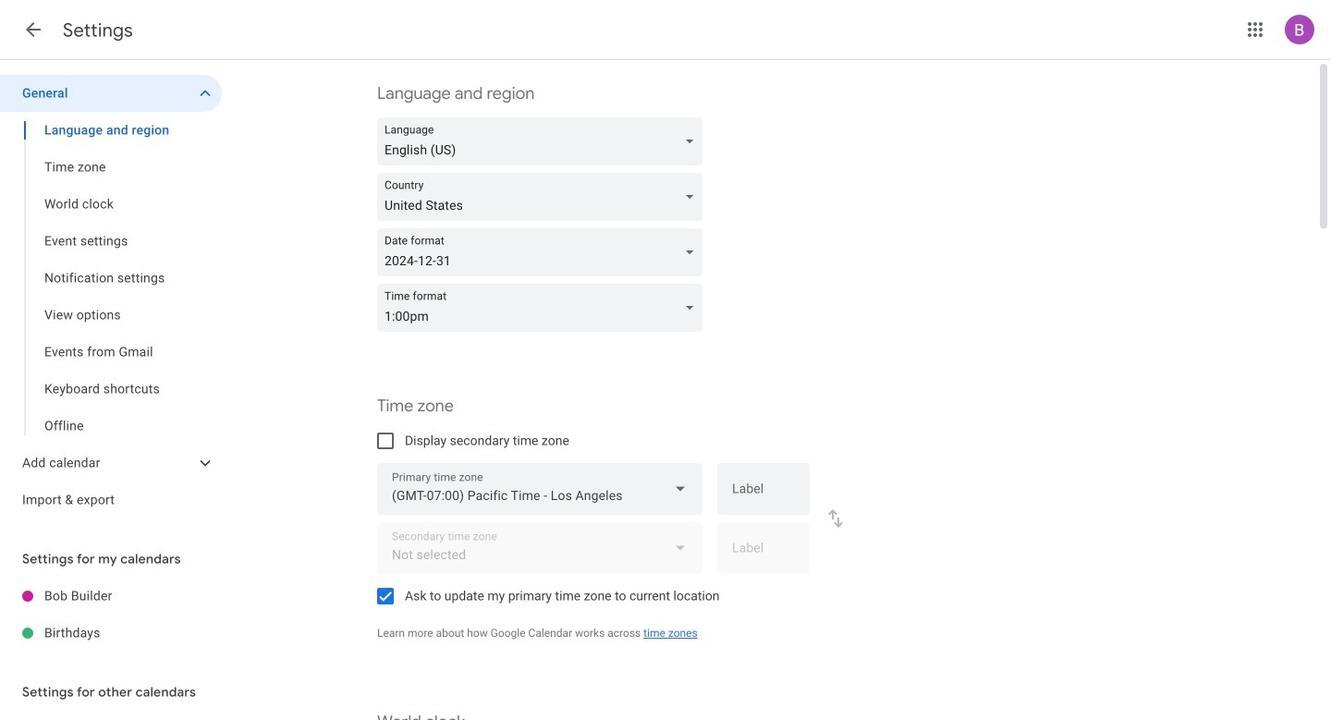 Task type: describe. For each thing, give the bounding box(es) containing it.
go back image
[[22, 18, 44, 41]]

Label for secondary time zone. text field
[[732, 542, 795, 568]]

Label for primary time zone. text field
[[732, 483, 795, 509]]

birthdays tree item
[[0, 615, 222, 652]]



Task type: vqa. For each thing, say whether or not it's contained in the screenshot.
Bob Builder tree item
yes



Task type: locate. For each thing, give the bounding box(es) containing it.
1 vertical spatial tree
[[0, 578, 222, 652]]

bob builder tree item
[[0, 578, 222, 615]]

general tree item
[[0, 75, 222, 112]]

group
[[0, 112, 222, 445]]

2 tree from the top
[[0, 578, 222, 652]]

0 vertical spatial tree
[[0, 75, 222, 519]]

None field
[[377, 117, 710, 166], [377, 173, 710, 221], [377, 228, 710, 276], [377, 284, 710, 332], [377, 463, 703, 515], [377, 117, 710, 166], [377, 173, 710, 221], [377, 228, 710, 276], [377, 284, 710, 332], [377, 463, 703, 515]]

heading
[[63, 18, 133, 42]]

1 tree from the top
[[0, 75, 222, 519]]

tree
[[0, 75, 222, 519], [0, 578, 222, 652]]



